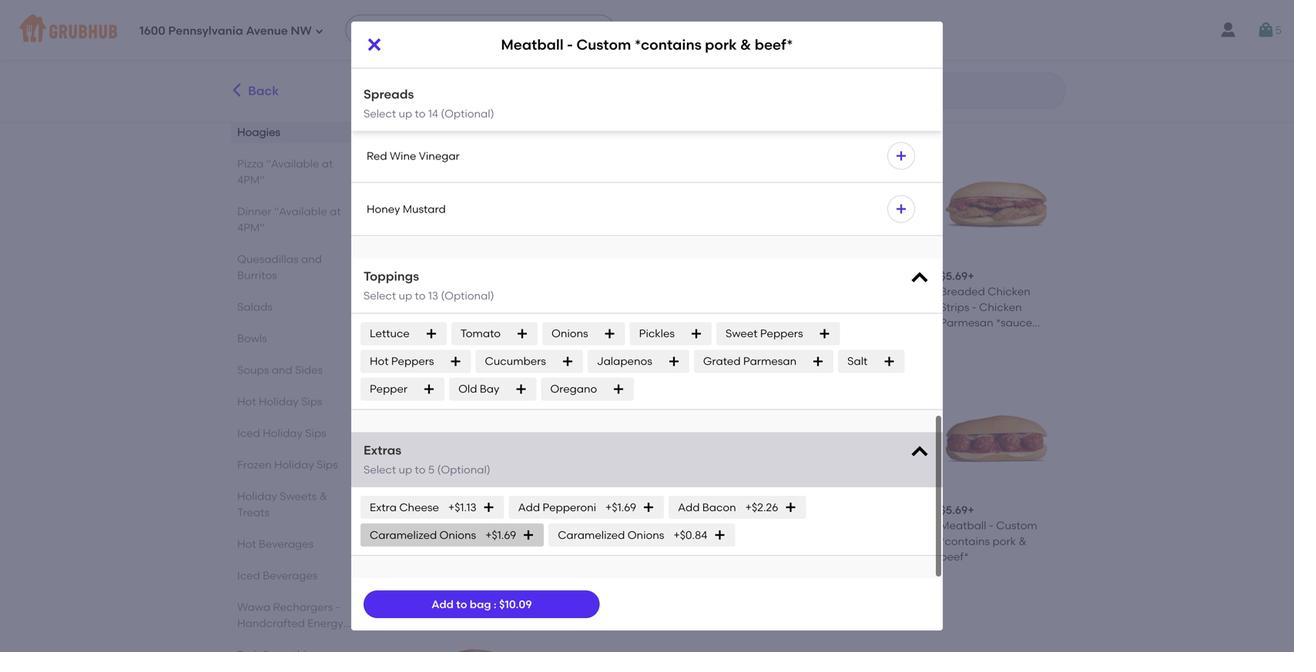 Task type: vqa. For each thing, say whether or not it's contained in the screenshot.


Task type: describe. For each thing, give the bounding box(es) containing it.
pork inside $5.69 + breaded chicken strips - chicken parmesan *sauce contains pork & beef*
[[988, 332, 1011, 345]]

onions for +$1.69
[[439, 529, 476, 542]]

soups and sides
[[237, 364, 323, 377]]

- inside $5.69 + chicken cheesesteak - marinara
[[676, 66, 680, 80]]

svg image inside 5 button
[[1257, 21, 1275, 39]]

+ for $5.69 + cheesesteak - custom
[[571, 504, 578, 517]]

+ for $5.69 + chicken cheesesteak - marinara
[[703, 35, 710, 48]]

chicken inside the $5.69 chicken cheesesteak - chipotle
[[411, 285, 454, 298]]

honey inside button
[[367, 96, 400, 109]]

1600 pennsylvania avenue nw
[[139, 24, 312, 38]]

honey mustard button
[[351, 183, 943, 235]]

$5.69 chicken cheesesteak - chipotle
[[411, 270, 525, 314]]

turkey
[[411, 98, 445, 111]]

$5.69 for $5.69 chicken cheesesteak - chipotle
[[411, 270, 439, 283]]

aioli
[[401, 43, 423, 56]]

breaded chicken strips - chicken parmesan *sauce contains pork & beef* image
[[940, 146, 1054, 260]]

iced for iced holiday sips
[[237, 427, 260, 440]]

pizza "available at 4pm" tab
[[237, 156, 357, 188]]

cold hoagies and sandwiches - veggie honey smoked turkey button
[[405, 0, 531, 111]]

meatball inside the $5.69 + meatball - custom *contains pork & beef*
[[940, 519, 986, 532]]

+ for $5.69 + meatball - custom *contains pork & beef*
[[968, 504, 974, 517]]

cheesesteak inside $5.69 + chicken cheesesteak - marinara
[[721, 51, 789, 64]]

:
[[494, 598, 497, 611]]

rechargers
[[273, 601, 333, 614]]

chicken inside $5.69 + breaded chicken strips - southern honey hot
[[459, 519, 502, 532]]

vinegar
[[419, 149, 460, 162]]

breaded chicken strips - southern honey hot image
[[411, 380, 525, 494]]

custom for $5.69 + meatball - custom *contains pork & beef*
[[996, 519, 1037, 532]]

at for dinner "available at 4pm"
[[330, 205, 341, 218]]

holiday sweets & treats
[[237, 490, 327, 519]]

$5.69 + chicken cheesesteak - marinara
[[676, 35, 789, 80]]

parmesan inside $5.69 + breaded chicken strips - chicken parmesan *sauce contains pork & beef*
[[940, 316, 993, 329]]

breaded chicken strips - bbq image
[[808, 146, 922, 260]]

beverages for hot beverages
[[259, 538, 314, 551]]

honey mustard
[[367, 202, 446, 216]]

pizza "available at 4pm"
[[237, 157, 333, 186]]

soups and sides tab
[[237, 362, 357, 378]]

5 button
[[1257, 16, 1282, 44]]

hot inside $5.69 + breaded chicken strips - southern honey hot
[[447, 551, 466, 564]]

hoagies inside cold hoagies and sandwiches - veggie honey smoked turkey
[[439, 51, 482, 64]]

pickles
[[639, 327, 675, 340]]

$10.09
[[499, 598, 532, 611]]

svg image for jalapenos
[[668, 355, 680, 368]]

quesadillas
[[237, 253, 299, 266]]

5 inside extras select up to 5 (optional)
[[428, 463, 435, 476]]

select for toppings
[[364, 289, 396, 302]]

breaded chicken strips - buffalo button
[[670, 140, 796, 337]]

burritos
[[237, 269, 277, 282]]

southern
[[450, 535, 498, 548]]

energy
[[307, 617, 343, 630]]

& inside $5.69 + breaded chicken strips - chicken parmesan *sauce contains pork & beef*
[[1014, 332, 1022, 345]]

chicken inside breaded chicken strips - custom
[[591, 285, 634, 298]]

& inside the $5.69 + meatball - custom *contains pork & beef*
[[1019, 535, 1027, 548]]

bowls tab
[[237, 330, 357, 347]]

nw
[[291, 24, 312, 38]]

smoked
[[447, 82, 490, 95]]

grated
[[703, 355, 741, 368]]

- inside $5.69 + breaded chicken strips - chicken parmesan *sauce contains pork & beef*
[[972, 301, 977, 314]]

chicken cheesesteak - marinara image
[[676, 0, 789, 25]]

contains
[[940, 332, 985, 345]]

breaded for buffalo
[[676, 285, 721, 298]]

tomato
[[460, 327, 501, 340]]

svg image for pickles
[[690, 328, 702, 340]]

chicken inside chicken cheesesteak - bbq
[[808, 51, 851, 64]]

to left 'bag' at the bottom left
[[456, 598, 467, 611]]

cheesesteak inside the $5.69 chicken cheesesteak - buffalo
[[985, 51, 1053, 64]]

add to bag : $10.09
[[431, 598, 532, 611]]

breaded inside $5.69 + breaded chicken strips - chicken parmesan *sauce contains pork & beef*
[[940, 285, 985, 298]]

breaded for custom
[[544, 285, 589, 298]]

svg image inside main navigation 'navigation'
[[315, 27, 324, 36]]

+ for $5.69 + cheesesteak - bbq
[[703, 504, 710, 517]]

chicken cheesesteak - buffalo image
[[940, 0, 1054, 25]]

$5.69 + breaded chicken strips - southern honey hot
[[411, 504, 502, 564]]

chicken inside $5.69 + chicken cheesesteak - custom
[[544, 51, 586, 64]]

- inside the $5.69 + meatball - custom *contains pork & beef*
[[989, 519, 994, 532]]

wawa rechargers - handcrafted energy drinks (contains caffeine)
[[237, 601, 343, 652]]

bbq for breaded chicken strips - bbq
[[847, 301, 870, 314]]

iced beverages
[[237, 569, 318, 582]]

sips for frozen holiday sips
[[317, 458, 338, 471]]

chicken inside breaded chicken strips - buffalo
[[723, 285, 766, 298]]

svg image for lettuce
[[425, 328, 437, 340]]

pepperoni
[[543, 501, 596, 514]]

bag
[[470, 598, 491, 611]]

0 vertical spatial pork
[[705, 36, 737, 53]]

breaded chicken strips - custom image
[[544, 146, 657, 260]]

0 vertical spatial beef*
[[755, 36, 793, 53]]

sweet
[[726, 327, 758, 340]]

oregano
[[550, 383, 597, 396]]

sides
[[295, 364, 323, 377]]

add bacon
[[678, 501, 736, 514]]

avenue
[[246, 24, 288, 38]]

$5.69 for $5.69 + breaded chicken strips - chicken parmesan *sauce contains pork & beef*
[[940, 270, 968, 283]]

4pm" for dinner "available at 4pm"
[[237, 221, 264, 234]]

dinner "available at 4pm" tab
[[237, 203, 357, 236]]

custom for $5.69 + cheesesteak - custom
[[544, 535, 585, 548]]

chicken cheesesteak - custom image
[[544, 0, 657, 25]]

garlic
[[367, 43, 398, 56]]

strips inside $5.69 + breaded chicken strips - chicken parmesan *sauce contains pork & beef*
[[940, 301, 969, 314]]

breaded chicken strips - custom button
[[537, 140, 663, 337]]

extras select up to 5 (optional)
[[364, 443, 490, 476]]

chipotle
[[419, 301, 463, 314]]

strips for breaded chicken strips - custom
[[544, 301, 573, 314]]

+$1.69 for caramelized onions
[[485, 529, 516, 542]]

frozen
[[237, 458, 272, 471]]

- inside breaded chicken strips - buffalo
[[708, 301, 712, 314]]

salads
[[237, 300, 273, 314]]

cucumbers
[[485, 355, 546, 368]]

5 inside button
[[1275, 23, 1282, 36]]

handcrafted
[[237, 617, 305, 630]]

and for quesadillas and burritos
[[301, 253, 322, 266]]

cold hoagies and sandwiches - veggie honey smoked turkey image
[[411, 0, 525, 25]]

- inside chicken cheesesteak - bbq
[[808, 66, 812, 80]]

holiday for frozen
[[274, 458, 314, 471]]

4pm" for pizza "available at 4pm"
[[237, 173, 264, 186]]

extra cheese
[[370, 501, 439, 514]]

honey hot button
[[351, 77, 943, 129]]

chicken cheesesteak - chipotle image
[[411, 146, 525, 260]]

hoagies inside tab
[[237, 126, 280, 139]]

svg image inside red wine vinegar button
[[895, 150, 907, 162]]

holiday for hot
[[259, 395, 299, 408]]

caramelized for +$0.84
[[558, 529, 625, 542]]

chicken inside $5.69 + chicken cheesesteak - marinara
[[676, 51, 718, 64]]

bbq inside chicken cheesesteak - bbq
[[815, 66, 838, 80]]

holiday inside holiday sweets & treats
[[237, 490, 277, 503]]

bbq for $5.69 + cheesesteak - bbq
[[754, 519, 776, 532]]

$5.69 chicken cheesesteak - buffalo
[[940, 35, 1053, 80]]

honey inside cold hoagies and sandwiches - veggie honey smoked turkey
[[411, 82, 445, 95]]

- inside $5.69 + cheesesteak - bbq
[[746, 519, 751, 532]]

custom for breaded chicken strips - custom
[[583, 301, 624, 314]]

frozen holiday sips
[[237, 458, 338, 471]]

hot for hot holiday sips
[[237, 395, 256, 408]]

dinner "available at 4pm"
[[237, 205, 341, 234]]

sweet peppers
[[726, 327, 803, 340]]

strips inside $5.69 + breaded chicken strips - southern honey hot
[[411, 535, 441, 548]]

svg image for tomato
[[516, 328, 528, 340]]

$5.69 for $5.69 + chicken cheesesteak - custom
[[544, 35, 571, 48]]

pizza
[[237, 157, 264, 170]]

garlic aioli button
[[351, 24, 943, 76]]

hot for hot peppers
[[370, 355, 389, 368]]

iced beverages tab
[[237, 568, 357, 584]]

honey inside $5.69 + breaded chicken strips - southern honey hot
[[411, 551, 445, 564]]

& inside holiday sweets & treats
[[319, 490, 327, 503]]

$5.69 + breaded chicken strips - chicken parmesan *sauce contains pork & beef*
[[940, 270, 1053, 345]]

cold
[[411, 51, 436, 64]]

+$1.69 for add pepperoni
[[605, 501, 636, 514]]

mustard
[[403, 202, 446, 216]]

old bay
[[458, 383, 499, 396]]

$5.69 + cheesesteak - bbq
[[676, 504, 776, 532]]

$5.69 + chicken cheesesteak - custom
[[544, 35, 657, 80]]

$5.69 + meatball - custom *contains pork & beef*
[[940, 504, 1037, 564]]

- inside the "breaded chicken strips - bbq"
[[840, 301, 844, 314]]

hot inside button
[[403, 96, 422, 109]]

jalapenos
[[597, 355, 652, 368]]

breaded chicken strips - buffalo image
[[676, 146, 789, 260]]

$5.69 for $5.69 + cheesesteak - bbq
[[676, 504, 703, 517]]

0 horizontal spatial *contains
[[635, 36, 702, 53]]

cheese
[[399, 501, 439, 514]]

$5.69 for $5.69 + meatball - custom *contains pork & beef*
[[940, 504, 968, 517]]

hot beverages
[[237, 538, 314, 551]]

caffeine)
[[237, 649, 286, 652]]

hot hoagies - pepperoni marinara *sauce contains pork & beef* image
[[544, 614, 657, 652]]

iced for iced beverages
[[237, 569, 260, 582]]

cheesesteak inside chicken cheesesteak - bbq
[[853, 51, 921, 64]]

(contains
[[272, 633, 323, 646]]

1600
[[139, 24, 165, 38]]



Task type: locate. For each thing, give the bounding box(es) containing it.
honey left "turkey"
[[367, 96, 400, 109]]

onions left +$0.84
[[628, 529, 664, 542]]

1 vertical spatial sips
[[305, 427, 326, 440]]

+$1.69 up :
[[485, 529, 516, 542]]

beverages down the 'hot beverages' tab
[[263, 569, 318, 582]]

select inside "spreads select up to 14 (optional)"
[[364, 107, 396, 120]]

salads tab
[[237, 299, 357, 315]]

bay
[[480, 383, 499, 396]]

select down "toppings"
[[364, 289, 396, 302]]

(optional) for toppings
[[441, 289, 494, 302]]

$5.69 inside $5.69 + cheesesteak - custom
[[544, 504, 571, 517]]

select inside 'toppings select up to 13 (optional)'
[[364, 289, 396, 302]]

- inside breaded chicken strips - custom
[[575, 301, 580, 314]]

2 horizontal spatial bbq
[[847, 301, 870, 314]]

breaded inside breaded chicken strips - custom
[[544, 285, 589, 298]]

0 vertical spatial meatball
[[501, 36, 564, 53]]

grated parmesan
[[703, 355, 797, 368]]

wine
[[390, 149, 416, 162]]

tab
[[237, 647, 357, 652]]

hot hoagies - meatball parmesan *contains pork & beef* image
[[411, 614, 525, 652]]

to for spreads
[[415, 107, 426, 120]]

bbq
[[815, 66, 838, 80], [847, 301, 870, 314], [754, 519, 776, 532]]

1 vertical spatial buffalo
[[715, 301, 752, 314]]

iced holiday sips tab
[[237, 425, 357, 441]]

$5.69 inside the $5.69 chicken cheesesteak - buffalo
[[940, 35, 968, 48]]

2 horizontal spatial onions
[[628, 529, 664, 542]]

and down "dinner "available at 4pm"" tab
[[301, 253, 322, 266]]

1 vertical spatial at
[[330, 205, 341, 218]]

caramelized for +$1.69
[[370, 529, 437, 542]]

spreads
[[364, 87, 414, 102]]

toppings
[[364, 269, 419, 284]]

+ inside $5.69 + cheesesteak - bbq
[[703, 504, 710, 517]]

*contains
[[635, 36, 702, 53], [940, 535, 990, 548]]

0 vertical spatial 5
[[1275, 23, 1282, 36]]

to left 13
[[415, 289, 426, 302]]

sandwiches
[[411, 66, 474, 80]]

1 horizontal spatial bbq
[[815, 66, 838, 80]]

0 horizontal spatial bbq
[[754, 519, 776, 532]]

salt
[[847, 355, 868, 368]]

up down "toppings"
[[399, 289, 412, 302]]

0 vertical spatial and
[[485, 51, 505, 64]]

at
[[322, 157, 333, 170], [330, 205, 341, 218]]

iced up wawa
[[237, 569, 260, 582]]

0 horizontal spatial beef*
[[755, 36, 793, 53]]

cheesesteak down chicken cheesesteak - bbq image
[[853, 51, 921, 64]]

up for spreads
[[399, 107, 412, 120]]

- inside $5.69 + cheesesteak - custom
[[614, 519, 619, 532]]

beverages up iced beverages
[[259, 538, 314, 551]]

custom inside $5.69 + cheesesteak - custom
[[544, 535, 585, 548]]

hot holiday sips tab
[[237, 394, 357, 410]]

2 vertical spatial beef*
[[940, 551, 969, 564]]

2 vertical spatial bbq
[[754, 519, 776, 532]]

caramelized onions for +$0.84
[[558, 529, 664, 542]]

cheesesteak inside $5.69 + cheesesteak - bbq
[[676, 519, 744, 532]]

0 horizontal spatial add
[[431, 598, 454, 611]]

1 vertical spatial parmesan
[[743, 355, 797, 368]]

*contains inside the $5.69 + meatball - custom *contains pork & beef*
[[940, 535, 990, 548]]

$5.69 for $5.69 + chicken cheesesteak - marinara
[[676, 35, 703, 48]]

double meat cold hoagies and sandwiches - turkey & ham image
[[676, 614, 789, 652]]

0 vertical spatial (optional)
[[441, 107, 494, 120]]

0 horizontal spatial +$1.69
[[485, 529, 516, 542]]

extras
[[364, 443, 401, 458]]

bbq inside the "breaded chicken strips - bbq"
[[847, 301, 870, 314]]

chicken inside the $5.69 chicken cheesesteak - buffalo
[[940, 51, 983, 64]]

0 vertical spatial sips
[[301, 395, 322, 408]]

buffalo inside breaded chicken strips - buffalo
[[715, 301, 752, 314]]

2 vertical spatial (optional)
[[437, 463, 490, 476]]

0 horizontal spatial onions
[[439, 529, 476, 542]]

1 horizontal spatial onions
[[552, 327, 588, 340]]

beef* inside $5.69 + breaded chicken strips - chicken parmesan *sauce contains pork & beef*
[[1025, 332, 1053, 345]]

extra
[[370, 501, 397, 514]]

$5.69 inside $5.69 + breaded chicken strips - southern honey hot
[[411, 504, 439, 517]]

honey left mustard
[[367, 202, 400, 216]]

1 vertical spatial and
[[301, 253, 322, 266]]

holiday down soups and sides
[[259, 395, 299, 408]]

back button
[[228, 72, 280, 109]]

sips for iced holiday sips
[[305, 427, 326, 440]]

holiday for iced
[[263, 427, 303, 440]]

hoagies up 'sandwiches'
[[439, 51, 482, 64]]

honey up "turkey"
[[411, 82, 445, 95]]

select down spreads
[[364, 107, 396, 120]]

quesadillas and burritos
[[237, 253, 322, 282]]

$5.69 inside $5.69 + breaded chicken strips - chicken parmesan *sauce contains pork & beef*
[[940, 270, 968, 283]]

breaded inside breaded chicken strips - buffalo
[[676, 285, 721, 298]]

$5.69 + cheesesteak - custom
[[544, 504, 619, 548]]

chicken inside the "breaded chicken strips - bbq"
[[856, 285, 898, 298]]

+ inside $5.69 + chicken cheesesteak - custom
[[571, 35, 578, 48]]

to inside 'toppings select up to 13 (optional)'
[[415, 289, 426, 302]]

hot down soups
[[237, 395, 256, 408]]

4pm" inside 'pizza "available at 4pm"'
[[237, 173, 264, 186]]

0 horizontal spatial and
[[272, 364, 292, 377]]

pepper
[[370, 383, 408, 396]]

hot holiday sips
[[237, 395, 322, 408]]

wawa
[[237, 601, 270, 614]]

holiday sweets & treats tab
[[237, 488, 357, 521]]

(optional) down smoked
[[441, 107, 494, 120]]

0 horizontal spatial meatball
[[501, 36, 564, 53]]

custom inside the $5.69 + meatball - custom *contains pork & beef*
[[996, 519, 1037, 532]]

add left 'pepperoni'
[[518, 501, 540, 514]]

13
[[428, 289, 438, 302]]

2 vertical spatial and
[[272, 364, 292, 377]]

0 vertical spatial parmesan
[[940, 316, 993, 329]]

peppers
[[760, 327, 803, 340], [391, 355, 434, 368]]

+$1.69 right 'pepperoni'
[[605, 501, 636, 514]]

0 horizontal spatial caramelized
[[370, 529, 437, 542]]

"available down hoagies tab
[[266, 157, 319, 170]]

buffalo inside the $5.69 chicken cheesesteak - buffalo
[[947, 66, 984, 80]]

chicken cheesesteak - bbq
[[808, 51, 921, 80]]

bbq down chicken cheesesteak - bbq image
[[815, 66, 838, 80]]

+$1.13
[[448, 501, 477, 514]]

1 horizontal spatial hoagies
[[439, 51, 482, 64]]

14
[[428, 107, 438, 120]]

peppers for hot peppers
[[391, 355, 434, 368]]

- inside the $5.69 chicken cheesesteak - buffalo
[[940, 66, 945, 80]]

$5.69 for $5.69 + cheesesteak - custom
[[544, 504, 571, 517]]

pork
[[705, 36, 737, 53], [988, 332, 1011, 345], [993, 535, 1016, 548]]

1 vertical spatial peppers
[[391, 355, 434, 368]]

peppers for sweet peppers
[[760, 327, 803, 340]]

1 vertical spatial iced
[[237, 569, 260, 582]]

caramelized onions down 'cheese'
[[370, 529, 476, 542]]

0 vertical spatial iced
[[237, 427, 260, 440]]

buffalo down chicken cheesesteak - buffalo image
[[947, 66, 984, 80]]

1 up from the top
[[399, 107, 412, 120]]

iced inside iced beverages tab
[[237, 569, 260, 582]]

0 vertical spatial peppers
[[760, 327, 803, 340]]

"available down pizza "available at 4pm" tab
[[274, 205, 327, 218]]

hot down treats
[[237, 538, 256, 551]]

2 caramelized from the left
[[558, 529, 625, 542]]

sips down sides
[[301, 395, 322, 408]]

buffalo
[[947, 66, 984, 80], [715, 301, 752, 314]]

- inside $5.69 + breaded chicken strips - southern honey hot
[[443, 535, 448, 548]]

0 vertical spatial bbq
[[815, 66, 838, 80]]

old
[[458, 383, 477, 396]]

svg image inside honey mustard button
[[895, 203, 907, 215]]

1 horizontal spatial meatball
[[940, 519, 986, 532]]

5
[[1275, 23, 1282, 36], [428, 463, 435, 476]]

meatball - custom *contains pork & beef* image
[[940, 380, 1054, 494]]

select for extras
[[364, 463, 396, 476]]

pork inside the $5.69 + meatball - custom *contains pork & beef*
[[993, 535, 1016, 548]]

(optional) inside extras select up to 5 (optional)
[[437, 463, 490, 476]]

add left 'bag' at the bottom left
[[431, 598, 454, 611]]

breaded inside $5.69 + breaded chicken strips - southern honey hot
[[411, 519, 456, 532]]

at inside 'pizza "available at 4pm"'
[[322, 157, 333, 170]]

+$0.84
[[674, 529, 707, 542]]

$5.69 for $5.69 + breaded chicken strips - southern honey hot
[[411, 504, 439, 517]]

honey inside button
[[367, 202, 400, 216]]

3 up from the top
[[399, 463, 412, 476]]

"available for pizza
[[266, 157, 319, 170]]

0 vertical spatial +$1.69
[[605, 501, 636, 514]]

svg image for onions
[[604, 328, 616, 340]]

1 vertical spatial *contains
[[940, 535, 990, 548]]

wawa rechargers - handcrafted energy drinks (contains caffeine) tab
[[237, 599, 357, 652]]

to left 14
[[415, 107, 426, 120]]

at for pizza "available at 4pm"
[[322, 157, 333, 170]]

$5.69
[[544, 35, 571, 48], [676, 35, 703, 48], [940, 35, 968, 48], [411, 270, 439, 283], [940, 270, 968, 283], [411, 504, 439, 517], [544, 504, 571, 517], [676, 504, 703, 517], [940, 504, 968, 517]]

buffalo up the sweet
[[715, 301, 752, 314]]

+ inside $5.69 + cheesesteak - custom
[[571, 504, 578, 517]]

$5.69 inside $5.69 + cheesesteak - bbq
[[676, 504, 703, 517]]

1 vertical spatial beef*
[[1025, 332, 1053, 345]]

add for add pepperoni
[[518, 501, 540, 514]]

+ for $5.69 + breaded chicken strips - southern honey hot
[[439, 504, 445, 517]]

hot for hot beverages
[[237, 538, 256, 551]]

and inside cold hoagies and sandwiches - veggie honey smoked turkey
[[485, 51, 505, 64]]

1 select from the top
[[364, 107, 396, 120]]

peppers right the sweet
[[760, 327, 803, 340]]

honey down 'cheese'
[[411, 551, 445, 564]]

onions
[[552, 327, 588, 340], [439, 529, 476, 542], [628, 529, 664, 542]]

toppings select up to 13 (optional)
[[364, 269, 494, 302]]

1 vertical spatial beverages
[[263, 569, 318, 582]]

$5.69 for $5.69 chicken cheesesteak - buffalo
[[940, 35, 968, 48]]

"available inside 'pizza "available at 4pm"'
[[266, 157, 319, 170]]

hot
[[403, 96, 422, 109], [370, 355, 389, 368], [237, 395, 256, 408], [237, 538, 256, 551], [447, 551, 466, 564]]

to up 'cheese'
[[415, 463, 426, 476]]

caramelized onions for +$1.69
[[370, 529, 476, 542]]

holiday down iced holiday sips tab
[[274, 458, 314, 471]]

"available for dinner
[[274, 205, 327, 218]]

bowls
[[237, 332, 267, 345]]

0 vertical spatial hoagies
[[439, 51, 482, 64]]

+ inside $5.69 + breaded chicken strips - southern honey hot
[[439, 504, 445, 517]]

hot peppers
[[370, 355, 434, 368]]

1 caramelized onions from the left
[[370, 529, 476, 542]]

- inside wawa rechargers - handcrafted energy drinks (contains caffeine)
[[336, 601, 340, 614]]

caramelized down 'pepperoni'
[[558, 529, 625, 542]]

beverages inside tab
[[263, 569, 318, 582]]

and up veggie
[[485, 51, 505, 64]]

hoagies tab
[[237, 124, 357, 140]]

bbq up salt
[[847, 301, 870, 314]]

onions down breaded chicken strips - custom
[[552, 327, 588, 340]]

up for extras
[[399, 463, 412, 476]]

cheesesteak inside $5.69 + chicken cheesesteak - custom
[[589, 51, 657, 64]]

2 4pm" from the top
[[237, 221, 264, 234]]

red
[[367, 149, 387, 162]]

custom
[[576, 36, 631, 53], [551, 66, 592, 80], [583, 301, 624, 314], [996, 519, 1037, 532], [544, 535, 585, 548]]

cheesesteak - bbq image
[[676, 380, 789, 494]]

to
[[415, 107, 426, 120], [415, 289, 426, 302], [415, 463, 426, 476], [456, 598, 467, 611]]

cheesesteak down chicken cheesesteak - marinara image
[[721, 51, 789, 64]]

1 vertical spatial 4pm"
[[237, 221, 264, 234]]

2 iced from the top
[[237, 569, 260, 582]]

1 horizontal spatial and
[[301, 253, 322, 266]]

back
[[248, 83, 279, 98]]

svg image for oregano
[[613, 383, 625, 395]]

0 horizontal spatial buffalo
[[715, 301, 752, 314]]

cheesesteak up tomato
[[457, 285, 525, 298]]

- inside the $5.69 chicken cheesesteak - chipotle
[[411, 301, 416, 314]]

custom inside $5.69 + chicken cheesesteak - custom
[[551, 66, 592, 80]]

up
[[399, 107, 412, 120], [399, 289, 412, 302], [399, 463, 412, 476]]

breaded chicken strips - bbq button
[[802, 140, 928, 337]]

1 horizontal spatial +$1.69
[[605, 501, 636, 514]]

chicken cheesesteak - bbq button
[[802, 0, 928, 103]]

(optional) inside 'toppings select up to 13 (optional)'
[[441, 289, 494, 302]]

caret left icon image
[[229, 82, 245, 98]]

buffalo for breaded
[[715, 301, 752, 314]]

cheesesteak - custom image
[[544, 380, 657, 494]]

2 horizontal spatial and
[[485, 51, 505, 64]]

at down hoagies tab
[[322, 157, 333, 170]]

sips up frozen holiday sips tab
[[305, 427, 326, 440]]

to for extras
[[415, 463, 426, 476]]

iced inside iced holiday sips tab
[[237, 427, 260, 440]]

sweets
[[280, 490, 317, 503]]

4pm" inside dinner "available at 4pm"
[[237, 221, 264, 234]]

red wine vinegar
[[367, 149, 460, 162]]

soups
[[237, 364, 269, 377]]

(optional) for spreads
[[441, 107, 494, 120]]

+ for $5.69 + breaded chicken strips - chicken parmesan *sauce contains pork & beef*
[[968, 270, 974, 283]]

0 vertical spatial buffalo
[[947, 66, 984, 80]]

cold hoagies and sandwiches - veggie honey smoked turkey
[[411, 51, 520, 111]]

select
[[364, 107, 396, 120], [364, 289, 396, 302], [364, 463, 396, 476]]

$5.69 inside the $5.69 chicken cheesesteak - chipotle
[[411, 270, 439, 283]]

strips for breaded chicken strips - buffalo
[[676, 301, 705, 314]]

quesadillas and burritos tab
[[237, 251, 357, 283]]

sips up sweets
[[317, 458, 338, 471]]

2 vertical spatial sips
[[317, 458, 338, 471]]

+ inside the $5.69 + meatball - custom *contains pork & beef*
[[968, 504, 974, 517]]

2 horizontal spatial beef*
[[1025, 332, 1053, 345]]

0 vertical spatial "available
[[266, 157, 319, 170]]

1 vertical spatial pork
[[988, 332, 1011, 345]]

add pepperoni
[[518, 501, 596, 514]]

cheesesteak inside $5.69 + cheesesteak - custom
[[544, 519, 612, 532]]

cheesesteak inside the $5.69 chicken cheesesteak - chipotle
[[457, 285, 525, 298]]

frozen holiday sips tab
[[237, 457, 357, 473]]

1 vertical spatial hoagies
[[237, 126, 280, 139]]

1 horizontal spatial beef*
[[940, 551, 969, 564]]

up inside extras select up to 5 (optional)
[[399, 463, 412, 476]]

bbq inside $5.69 + cheesesteak - bbq
[[754, 519, 776, 532]]

1 vertical spatial 5
[[428, 463, 435, 476]]

4pm" down pizza
[[237, 173, 264, 186]]

caramelized onions down 'pepperoni'
[[558, 529, 664, 542]]

0 horizontal spatial 5
[[428, 463, 435, 476]]

and
[[485, 51, 505, 64], [301, 253, 322, 266], [272, 364, 292, 377]]

honey
[[411, 82, 445, 95], [367, 96, 400, 109], [367, 202, 400, 216], [411, 551, 445, 564]]

1 vertical spatial +$1.69
[[485, 529, 516, 542]]

to inside extras select up to 5 (optional)
[[415, 463, 426, 476]]

hot left 14
[[403, 96, 422, 109]]

0 vertical spatial 4pm"
[[237, 173, 264, 186]]

to inside "spreads select up to 14 (optional)"
[[415, 107, 426, 120]]

parmesan down sweet peppers
[[743, 355, 797, 368]]

add for add bacon
[[678, 501, 700, 514]]

breaded chicken strips - buffalo
[[676, 285, 766, 314]]

custom inside breaded chicken strips - custom
[[583, 301, 624, 314]]

up down spreads
[[399, 107, 412, 120]]

1 horizontal spatial parmesan
[[940, 316, 993, 329]]

0 vertical spatial up
[[399, 107, 412, 120]]

2 horizontal spatial add
[[678, 501, 700, 514]]

- inside cold hoagies and sandwiches - veggie honey smoked turkey
[[477, 66, 482, 80]]

parmesan up contains
[[940, 316, 993, 329]]

up for toppings
[[399, 289, 412, 302]]

buffalo for $5.69
[[947, 66, 984, 80]]

svg image for honey mustard
[[895, 203, 907, 215]]

onions down +$1.13
[[439, 529, 476, 542]]

1 vertical spatial meatball
[[940, 519, 986, 532]]

2 vertical spatial pork
[[993, 535, 1016, 548]]

hot beverages tab
[[237, 536, 357, 552]]

chicken cheesesteak - bbq image
[[808, 0, 922, 25]]

bbq down +$2.26
[[754, 519, 776, 532]]

1 caramelized from the left
[[370, 529, 437, 542]]

strips inside the "breaded chicken strips - bbq"
[[808, 301, 837, 314]]

sips inside iced holiday sips tab
[[305, 427, 326, 440]]

1 iced from the top
[[237, 427, 260, 440]]

1 horizontal spatial buffalo
[[947, 66, 984, 80]]

1 vertical spatial select
[[364, 289, 396, 302]]

cheesesteak - marinara image
[[808, 380, 922, 494]]

caramelized onions
[[370, 529, 476, 542], [558, 529, 664, 542]]

0 vertical spatial *contains
[[635, 36, 702, 53]]

1 vertical spatial up
[[399, 289, 412, 302]]

holiday
[[259, 395, 299, 408], [263, 427, 303, 440], [274, 458, 314, 471], [237, 490, 277, 503]]

2 up from the top
[[399, 289, 412, 302]]

0 vertical spatial select
[[364, 107, 396, 120]]

hot inside tab
[[237, 538, 256, 551]]

1 horizontal spatial add
[[518, 501, 540, 514]]

sips for hot holiday sips
[[301, 395, 322, 408]]

1 horizontal spatial *contains
[[940, 535, 990, 548]]

breaded
[[544, 285, 589, 298], [676, 285, 721, 298], [808, 285, 853, 298], [940, 285, 985, 298], [411, 519, 456, 532]]

svg image
[[315, 27, 324, 36], [895, 150, 907, 162], [909, 268, 930, 289], [818, 328, 831, 340], [449, 355, 462, 368], [561, 355, 574, 368], [812, 355, 824, 368], [883, 355, 895, 368], [423, 383, 435, 395], [515, 383, 527, 395], [909, 442, 930, 463], [483, 502, 495, 514], [642, 502, 655, 514], [784, 502, 797, 514], [714, 529, 726, 542]]

(optional) inside "spreads select up to 14 (optional)"
[[441, 107, 494, 120]]

select inside extras select up to 5 (optional)
[[364, 463, 396, 476]]

honey hot
[[367, 96, 422, 109]]

onions for +$0.84
[[628, 529, 664, 542]]

2 caramelized onions from the left
[[558, 529, 664, 542]]

- inside $5.69 + chicken cheesesteak - custom
[[544, 66, 548, 80]]

select for spreads
[[364, 107, 396, 120]]

beverages inside tab
[[259, 538, 314, 551]]

veggie
[[484, 66, 520, 80]]

0 horizontal spatial parmesan
[[743, 355, 797, 368]]

beef* inside the $5.69 + meatball - custom *contains pork & beef*
[[940, 551, 969, 564]]

double meat cold hoagies and sandwiches - custom italian image
[[808, 614, 922, 652]]

0 horizontal spatial caramelized onions
[[370, 529, 476, 542]]

holiday down hot holiday sips
[[263, 427, 303, 440]]

1 4pm" from the top
[[237, 173, 264, 186]]

beverages
[[259, 538, 314, 551], [263, 569, 318, 582]]

strips inside breaded chicken strips - custom
[[544, 301, 573, 314]]

peppers down lettuce
[[391, 355, 434, 368]]

2 vertical spatial select
[[364, 463, 396, 476]]

svg image
[[1257, 21, 1275, 39], [365, 35, 384, 54], [895, 203, 907, 215], [425, 328, 437, 340], [516, 328, 528, 340], [604, 328, 616, 340], [690, 328, 702, 340], [668, 355, 680, 368], [613, 383, 625, 395], [522, 529, 535, 542]]

add
[[518, 501, 540, 514], [678, 501, 700, 514], [431, 598, 454, 611]]

hot inside "tab"
[[237, 395, 256, 408]]

caramelized down extra cheese
[[370, 529, 437, 542]]

sips inside frozen holiday sips tab
[[317, 458, 338, 471]]

2 vertical spatial up
[[399, 463, 412, 476]]

spreads select up to 14 (optional)
[[364, 87, 494, 120]]

0 vertical spatial at
[[322, 157, 333, 170]]

meatball - custom *contains pork & beef*
[[501, 36, 793, 53]]

dinner
[[237, 205, 271, 218]]

(optional) up +$1.13
[[437, 463, 490, 476]]

1 horizontal spatial peppers
[[760, 327, 803, 340]]

to for toppings
[[415, 289, 426, 302]]

1 vertical spatial "available
[[274, 205, 327, 218]]

strips for breaded chicken strips - bbq
[[808, 301, 837, 314]]

2 select from the top
[[364, 289, 396, 302]]

iced holiday sips
[[237, 427, 326, 440]]

and inside 'tab'
[[272, 364, 292, 377]]

0 horizontal spatial hoagies
[[237, 126, 280, 139]]

and for soups and sides
[[272, 364, 292, 377]]

at down pizza "available at 4pm" tab
[[330, 205, 341, 218]]

(optional) for extras
[[437, 463, 490, 476]]

3 select from the top
[[364, 463, 396, 476]]

+ for $5.69 + chicken cheesesteak - custom
[[571, 35, 578, 48]]

breaded inside the "breaded chicken strips - bbq"
[[808, 285, 853, 298]]

treats
[[237, 506, 270, 519]]

bacon
[[702, 501, 736, 514]]

up inside "spreads select up to 14 (optional)"
[[399, 107, 412, 120]]

holiday up treats
[[237, 490, 277, 503]]

drinks
[[237, 633, 269, 646]]

breaded chicken strips - bbq
[[808, 285, 898, 314]]

beverages for iced beverages
[[263, 569, 318, 582]]

(optional)
[[441, 107, 494, 120], [441, 289, 494, 302], [437, 463, 490, 476]]

1 vertical spatial bbq
[[847, 301, 870, 314]]

holiday inside "tab"
[[259, 395, 299, 408]]

pennsylvania
[[168, 24, 243, 38]]

marinara
[[683, 66, 731, 80]]

0 horizontal spatial peppers
[[391, 355, 434, 368]]

$5.69 inside $5.69 + chicken cheesesteak - marinara
[[676, 35, 703, 48]]

hoagies up pizza
[[237, 126, 280, 139]]

meatball
[[501, 36, 564, 53], [940, 519, 986, 532]]

sips
[[301, 395, 322, 408], [305, 427, 326, 440], [317, 458, 338, 471]]

cheesesteak down chicken cheesesteak - buffalo image
[[985, 51, 1053, 64]]

1 horizontal spatial caramelized
[[558, 529, 625, 542]]

hot up pepper
[[370, 355, 389, 368]]

parmesan
[[940, 316, 993, 329], [743, 355, 797, 368]]

cheesesteak down chicken cheesesteak - custom image
[[589, 51, 657, 64]]

double meat cold hoagies and sandwiches - custom image
[[940, 614, 1054, 652]]

breaded for bbq
[[808, 285, 853, 298]]

up down extras in the bottom of the page
[[399, 463, 412, 476]]

hot down the southern
[[447, 551, 466, 564]]

1 vertical spatial (optional)
[[441, 289, 494, 302]]

select down extras in the bottom of the page
[[364, 463, 396, 476]]

$5.69 inside the $5.69 + meatball - custom *contains pork & beef*
[[940, 504, 968, 517]]

(optional) right 13
[[441, 289, 494, 302]]

+ inside $5.69 + chicken cheesesteak - marinara
[[703, 35, 710, 48]]

and left sides
[[272, 364, 292, 377]]

1 horizontal spatial caramelized onions
[[558, 529, 664, 542]]

"available inside dinner "available at 4pm"
[[274, 205, 327, 218]]

add up +$0.84
[[678, 501, 700, 514]]

main navigation navigation
[[0, 0, 1294, 60]]

garlic aioli
[[367, 43, 423, 56]]

cheesesteak down 'pepperoni'
[[544, 519, 612, 532]]

1 horizontal spatial 5
[[1275, 23, 1282, 36]]

cheesesteak down add bacon
[[676, 519, 744, 532]]

4pm" down the dinner
[[237, 221, 264, 234]]

iced up frozen
[[237, 427, 260, 440]]

0 vertical spatial beverages
[[259, 538, 314, 551]]

strips inside breaded chicken strips - buffalo
[[676, 301, 705, 314]]

iced
[[237, 427, 260, 440], [237, 569, 260, 582]]



